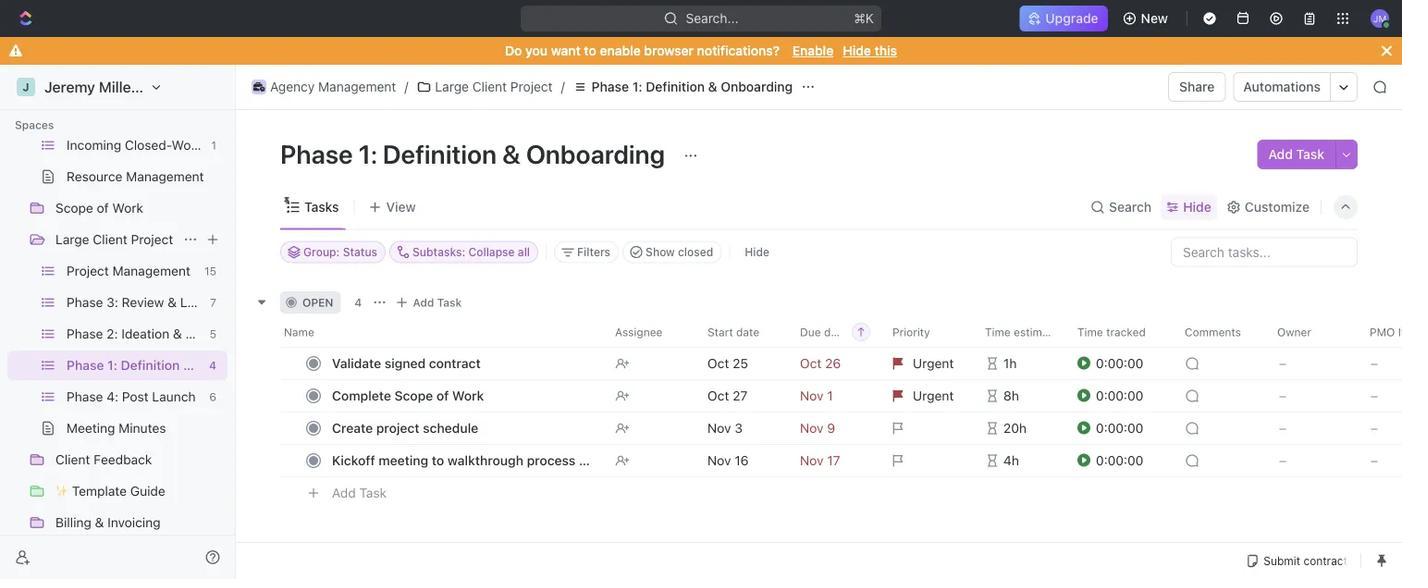 Task type: vqa. For each thing, say whether or not it's contained in the screenshot.


Task type: describe. For each thing, give the bounding box(es) containing it.
jeremy miller's workspace
[[44, 78, 229, 96]]

create
[[332, 420, 373, 435]]

date for start date
[[736, 325, 760, 338]]

feedback
[[94, 452, 152, 467]]

1 horizontal spatial scope
[[395, 388, 433, 403]]

production
[[185, 326, 251, 341]]

guide
[[130, 483, 165, 499]]

automations button
[[1234, 73, 1330, 101]]

1 vertical spatial project
[[131, 232, 173, 247]]

0 horizontal spatial add task
[[332, 485, 387, 500]]

minutes
[[119, 420, 166, 436]]

upgrade
[[1046, 11, 1099, 26]]

phase 4: post launch link
[[67, 382, 202, 412]]

– for 8h
[[1279, 388, 1287, 403]]

pmo it button
[[1359, 317, 1402, 346]]

large inside the sidebar navigation
[[55, 232, 89, 247]]

1 horizontal spatial large
[[435, 79, 469, 94]]

✨ template guide link
[[55, 476, 224, 506]]

review
[[122, 295, 164, 310]]

8h
[[1004, 388, 1019, 403]]

project
[[376, 420, 420, 435]]

0:00:00 for 4h
[[1096, 452, 1144, 468]]

phase 1: definition & onboarding inside the sidebar navigation
[[67, 358, 268, 373]]

resource
[[67, 169, 123, 184]]

definition inside the sidebar navigation
[[121, 358, 180, 373]]

0 vertical spatial add task
[[1269, 147, 1325, 162]]

7
[[210, 296, 216, 309]]

billing
[[55, 515, 91, 530]]

0:00:00 button for 4h
[[1078, 444, 1174, 477]]

6
[[209, 390, 216, 403]]

customize
[[1245, 199, 1310, 215]]

meeting minutes link
[[67, 413, 224, 443]]

1 vertical spatial work
[[452, 388, 484, 403]]

enable
[[600, 43, 641, 58]]

billing & invoicing link
[[55, 508, 224, 537]]

8h button
[[974, 379, 1067, 412]]

phase 3: review & launch link
[[67, 288, 224, 317]]

1 vertical spatial 1:
[[358, 138, 377, 169]]

collapse
[[468, 246, 515, 259]]

view
[[386, 199, 416, 215]]

0 horizontal spatial client
[[55, 452, 90, 467]]

1 vertical spatial phase 1: definition & onboarding
[[280, 138, 671, 169]]

phase 1: definition & onboarding inside "link"
[[592, 79, 793, 94]]

1 horizontal spatial hide
[[843, 43, 871, 58]]

jeremy miller's workspace, , element
[[17, 78, 35, 96]]

start
[[708, 325, 733, 338]]

1 vertical spatial large client project link
[[55, 225, 176, 254]]

schedule
[[423, 420, 478, 435]]

miller's
[[99, 78, 149, 96]]

0:00:00 button for 1h
[[1078, 346, 1174, 380]]

time for time estimate
[[985, 325, 1011, 338]]

project management
[[67, 263, 190, 278]]

view button
[[362, 194, 422, 220]]

open
[[302, 296, 333, 308]]

show
[[646, 246, 675, 259]]

priority
[[893, 325, 930, 338]]

management for resource management
[[126, 169, 204, 184]]

0:00:00 button for 8h
[[1078, 379, 1174, 412]]

0:00:00 button for 20h
[[1078, 411, 1174, 444]]

Search tasks... text field
[[1172, 238, 1357, 266]]

2 vertical spatial add task button
[[324, 481, 394, 504]]

phase up tasks
[[280, 138, 353, 169]]

time tracked button
[[1067, 317, 1174, 346]]

do you want to enable browser notifications? enable hide this
[[505, 43, 897, 58]]

0 vertical spatial launch
[[180, 295, 224, 310]]

phase 2: ideation & production
[[67, 326, 251, 341]]

1 horizontal spatial of
[[436, 388, 449, 403]]

group:
[[303, 246, 340, 259]]

validate
[[332, 355, 381, 370]]

search button
[[1085, 194, 1157, 220]]

phase for 5
[[67, 326, 103, 341]]

customize button
[[1221, 194, 1315, 220]]

– for 20h
[[1279, 420, 1287, 435]]

group: status
[[303, 246, 377, 259]]

1 vertical spatial launch
[[152, 389, 196, 404]]

name
[[284, 325, 314, 338]]

due date
[[800, 325, 847, 338]]

time estimate button
[[974, 317, 1067, 346]]

– button for 20h
[[1267, 411, 1359, 444]]

meeting
[[379, 452, 428, 468]]

onboarding inside the sidebar navigation
[[196, 358, 268, 373]]

it
[[1398, 325, 1402, 338]]

1 horizontal spatial phase 1: definition & onboarding link
[[569, 76, 798, 98]]

notifications?
[[697, 43, 780, 58]]

add for the bottom add task button
[[332, 485, 356, 500]]

start date button
[[697, 317, 789, 346]]

kickoff meeting to walkthrough process with client link
[[327, 447, 642, 474]]

validate signed contract link
[[327, 350, 600, 376]]

search...
[[686, 11, 739, 26]]

– button for 4h
[[1267, 444, 1359, 477]]

post
[[122, 389, 149, 404]]

time for time tracked
[[1078, 325, 1103, 338]]

1 horizontal spatial add
[[413, 296, 434, 308]]

– button for 1h
[[1267, 346, 1359, 380]]

phase 2: ideation & production link
[[67, 319, 251, 349]]

– for 1h
[[1279, 355, 1287, 370]]

urgent for 1h
[[913, 355, 954, 370]]

1 horizontal spatial to
[[584, 43, 596, 58]]

0:00:00 for 20h
[[1096, 420, 1144, 435]]

new button
[[1115, 4, 1179, 33]]

phase for 7
[[67, 295, 103, 310]]

ideation
[[121, 326, 169, 341]]

name button
[[280, 317, 604, 346]]

show closed button
[[623, 241, 722, 263]]

meeting minutes
[[67, 420, 166, 436]]

✨
[[55, 483, 68, 499]]

do
[[505, 43, 522, 58]]

1 vertical spatial onboarding
[[526, 138, 665, 169]]

4 inside the sidebar navigation
[[209, 359, 216, 372]]

4h button
[[974, 444, 1067, 477]]

1h button
[[974, 346, 1067, 380]]

3:
[[107, 295, 118, 310]]

2 vertical spatial project
[[67, 263, 109, 278]]

1 horizontal spatial add task
[[413, 296, 462, 308]]



Task type: locate. For each thing, give the bounding box(es) containing it.
task up name dropdown button at the bottom of the page
[[437, 296, 462, 308]]

start date
[[708, 325, 760, 338]]

1 vertical spatial management
[[126, 169, 204, 184]]

0 horizontal spatial phase 1: definition & onboarding link
[[67, 351, 268, 380]]

large client project link
[[412, 76, 557, 98], [55, 225, 176, 254]]

2 vertical spatial phase 1: definition & onboarding
[[67, 358, 268, 373]]

large client project link down do
[[412, 76, 557, 98]]

time left the tracked
[[1078, 325, 1103, 338]]

2 – button from the top
[[1267, 379, 1359, 412]]

2 vertical spatial hide
[[745, 246, 770, 259]]

large client project up project management
[[55, 232, 173, 247]]

work down resource management
[[112, 200, 143, 216]]

1
[[211, 139, 216, 152]]

0 vertical spatial urgent
[[913, 355, 954, 370]]

complete scope of work
[[332, 388, 484, 403]]

add task down kickoff
[[332, 485, 387, 500]]

20h
[[1004, 420, 1027, 435]]

definition down browser
[[646, 79, 705, 94]]

0 horizontal spatial 1:
[[107, 358, 117, 373]]

client feedback link
[[55, 445, 224, 475]]

time
[[985, 325, 1011, 338], [1078, 325, 1103, 338]]

filters
[[577, 246, 611, 259]]

1 vertical spatial 4
[[209, 359, 216, 372]]

large client project inside the sidebar navigation
[[55, 232, 173, 247]]

0 horizontal spatial time
[[985, 325, 1011, 338]]

scope down resource
[[55, 200, 93, 216]]

add task button down kickoff
[[324, 481, 394, 504]]

0 vertical spatial phase 1: definition & onboarding
[[592, 79, 793, 94]]

1 – from the top
[[1279, 355, 1287, 370]]

0 vertical spatial large client project link
[[412, 76, 557, 98]]

0 vertical spatial 4
[[355, 296, 362, 308]]

hide inside button
[[745, 246, 770, 259]]

date for due date
[[824, 325, 847, 338]]

0 vertical spatial of
[[97, 200, 109, 216]]

hide right 'closed'
[[745, 246, 770, 259]]

enable
[[792, 43, 834, 58]]

phase for 6
[[67, 389, 103, 404]]

2 0:00:00 from the top
[[1096, 388, 1144, 403]]

urgent button down priority
[[882, 346, 974, 380]]

to
[[584, 43, 596, 58], [432, 452, 444, 468]]

0 vertical spatial add task button
[[1258, 140, 1336, 169]]

1: inside the sidebar navigation
[[107, 358, 117, 373]]

0 horizontal spatial project
[[67, 263, 109, 278]]

1 vertical spatial hide
[[1183, 199, 1212, 215]]

– button
[[1267, 346, 1359, 380], [1267, 379, 1359, 412], [1267, 411, 1359, 444], [1267, 444, 1359, 477]]

phase for 4
[[67, 358, 104, 373]]

phase 1: definition & onboarding up "view"
[[280, 138, 671, 169]]

2:
[[107, 326, 118, 341]]

create project schedule link
[[327, 414, 600, 441]]

0 horizontal spatial hide
[[745, 246, 770, 259]]

1 vertical spatial client
[[93, 232, 127, 247]]

2 horizontal spatial add task
[[1269, 147, 1325, 162]]

launch right post in the bottom of the page
[[152, 389, 196, 404]]

3 – from the top
[[1279, 420, 1287, 435]]

⌘k
[[854, 11, 874, 26]]

of inside the sidebar navigation
[[97, 200, 109, 216]]

meeting
[[67, 420, 115, 436]]

urgent button for 8h
[[882, 379, 974, 412]]

client down do
[[472, 79, 507, 94]]

1 vertical spatial add task
[[413, 296, 462, 308]]

1: up view dropdown button
[[358, 138, 377, 169]]

0 horizontal spatial large
[[55, 232, 89, 247]]

pmo it
[[1370, 325, 1402, 338]]

/ down want
[[561, 79, 565, 94]]

1 date from the left
[[736, 325, 760, 338]]

due date button
[[789, 317, 882, 346]]

1 vertical spatial add
[[413, 296, 434, 308]]

project up 3:
[[67, 263, 109, 278]]

0 horizontal spatial add
[[332, 485, 356, 500]]

2 vertical spatial definition
[[121, 358, 180, 373]]

won
[[172, 137, 198, 153]]

large client project link up project management
[[55, 225, 176, 254]]

0 horizontal spatial 4
[[209, 359, 216, 372]]

want
[[551, 43, 581, 58]]

4 0:00:00 button from the top
[[1078, 444, 1174, 477]]

/ right agency management at the left top of page
[[404, 79, 408, 94]]

signed
[[385, 355, 426, 370]]

1 vertical spatial of
[[436, 388, 449, 403]]

2 vertical spatial onboarding
[[196, 358, 268, 373]]

incoming closed-won deals
[[67, 137, 235, 153]]

0 horizontal spatial large client project
[[55, 232, 173, 247]]

2 / from the left
[[561, 79, 565, 94]]

client down scope of work
[[93, 232, 127, 247]]

phase 1: definition & onboarding down phase 2: ideation & production link
[[67, 358, 268, 373]]

phase left 3:
[[67, 295, 103, 310]]

hide inside dropdown button
[[1183, 199, 1212, 215]]

1 vertical spatial phase 1: definition & onboarding link
[[67, 351, 268, 380]]

1 vertical spatial add task button
[[391, 291, 469, 313]]

date right start
[[736, 325, 760, 338]]

2 time from the left
[[1078, 325, 1103, 338]]

0 vertical spatial add
[[1269, 147, 1293, 162]]

automations
[[1244, 79, 1321, 94]]

owner button
[[1266, 317, 1359, 346]]

management for project management
[[112, 263, 190, 278]]

tracked
[[1106, 325, 1146, 338]]

1 horizontal spatial 4
[[355, 296, 362, 308]]

phase
[[592, 79, 629, 94], [280, 138, 353, 169], [67, 295, 103, 310], [67, 326, 103, 341], [67, 358, 104, 373], [67, 389, 103, 404]]

urgent button for 1h
[[882, 346, 974, 380]]

show closed
[[646, 246, 713, 259]]

0 horizontal spatial large client project link
[[55, 225, 176, 254]]

closed-
[[125, 137, 172, 153]]

scope of work
[[55, 200, 143, 216]]

0 horizontal spatial date
[[736, 325, 760, 338]]

phase 1: definition & onboarding link down browser
[[569, 76, 798, 98]]

1 0:00:00 from the top
[[1096, 355, 1144, 370]]

management up phase 3: review & launch
[[112, 263, 190, 278]]

to right meeting
[[432, 452, 444, 468]]

billing & invoicing
[[55, 515, 161, 530]]

definition down the ideation
[[121, 358, 180, 373]]

0 vertical spatial task
[[1296, 147, 1325, 162]]

scope inside the sidebar navigation
[[55, 200, 93, 216]]

4 0:00:00 from the top
[[1096, 452, 1144, 468]]

2 urgent from the top
[[913, 388, 954, 403]]

large client project down do
[[435, 79, 553, 94]]

add task button up the customize
[[1258, 140, 1336, 169]]

2 vertical spatial client
[[55, 452, 90, 467]]

scope of work link
[[55, 193, 224, 223]]

work down validate signed contract link
[[452, 388, 484, 403]]

filters button
[[554, 241, 619, 263]]

phase 3: review & launch
[[67, 295, 224, 310]]

3 0:00:00 button from the top
[[1078, 411, 1174, 444]]

2 horizontal spatial task
[[1296, 147, 1325, 162]]

1 horizontal spatial time
[[1078, 325, 1103, 338]]

1 horizontal spatial client
[[93, 232, 127, 247]]

0 vertical spatial management
[[318, 79, 396, 94]]

1 vertical spatial urgent
[[913, 388, 954, 403]]

spaces
[[15, 118, 54, 131]]

1 urgent from the top
[[913, 355, 954, 370]]

phase 1: definition & onboarding link inside the sidebar navigation
[[67, 351, 268, 380]]

you
[[525, 43, 548, 58]]

0 horizontal spatial onboarding
[[196, 358, 268, 373]]

management down incoming closed-won deals link
[[126, 169, 204, 184]]

tasks
[[304, 199, 339, 215]]

jeremy
[[44, 78, 95, 96]]

of up schedule
[[436, 388, 449, 403]]

subtasks: collapse all
[[413, 246, 530, 259]]

1 horizontal spatial large client project link
[[412, 76, 557, 98]]

2 vertical spatial add
[[332, 485, 356, 500]]

search
[[1109, 199, 1152, 215]]

agency management
[[270, 79, 396, 94]]

j
[[23, 80, 29, 93]]

hide left the this
[[843, 43, 871, 58]]

add task up name dropdown button at the bottom of the page
[[413, 296, 462, 308]]

0 vertical spatial 1:
[[632, 79, 642, 94]]

business time image
[[253, 82, 265, 92]]

work inside the sidebar navigation
[[112, 200, 143, 216]]

agency management link
[[247, 76, 401, 98]]

phase 4: post launch
[[67, 389, 196, 404]]

4 – button from the top
[[1267, 444, 1359, 477]]

1 – button from the top
[[1267, 346, 1359, 380]]

time up 1h
[[985, 325, 1011, 338]]

0 horizontal spatial scope
[[55, 200, 93, 216]]

urgent button down priority dropdown button
[[882, 379, 974, 412]]

2 horizontal spatial 1:
[[632, 79, 642, 94]]

0 vertical spatial onboarding
[[721, 79, 793, 94]]

4h
[[1004, 452, 1019, 468]]

0 horizontal spatial work
[[112, 200, 143, 216]]

0:00:00 for 8h
[[1096, 388, 1144, 403]]

hide right search
[[1183, 199, 1212, 215]]

0 horizontal spatial /
[[404, 79, 408, 94]]

2 horizontal spatial project
[[510, 79, 553, 94]]

management
[[318, 79, 396, 94], [126, 169, 204, 184], [112, 263, 190, 278]]

0 vertical spatial definition
[[646, 79, 705, 94]]

&
[[708, 79, 717, 94], [502, 138, 520, 169], [168, 295, 177, 310], [173, 326, 182, 341], [183, 358, 192, 373], [95, 515, 104, 530]]

project down scope of work link
[[131, 232, 173, 247]]

add for top add task button
[[1269, 147, 1293, 162]]

2 vertical spatial add task
[[332, 485, 387, 500]]

2 date from the left
[[824, 325, 847, 338]]

phase 1: definition & onboarding link
[[569, 76, 798, 98], [67, 351, 268, 380]]

2 vertical spatial 1:
[[107, 358, 117, 373]]

onboarding
[[721, 79, 793, 94], [526, 138, 665, 169], [196, 358, 268, 373]]

process
[[527, 452, 576, 468]]

1 horizontal spatial definition
[[383, 138, 497, 169]]

phase 1: definition & onboarding link down phase 2: ideation & production link
[[67, 351, 268, 380]]

add up the customize
[[1269, 147, 1293, 162]]

1: up 4:
[[107, 358, 117, 373]]

owner
[[1277, 325, 1312, 338]]

–
[[1279, 355, 1287, 370], [1279, 388, 1287, 403], [1279, 420, 1287, 435], [1279, 452, 1287, 468]]

3 0:00:00 from the top
[[1096, 420, 1144, 435]]

2 vertical spatial management
[[112, 263, 190, 278]]

estimate
[[1014, 325, 1059, 338]]

0 vertical spatial large client project
[[435, 79, 553, 94]]

resource management link
[[67, 162, 224, 191]]

to right want
[[584, 43, 596, 58]]

0 horizontal spatial definition
[[121, 358, 180, 373]]

0 vertical spatial phase 1: definition & onboarding link
[[569, 76, 798, 98]]

0 vertical spatial scope
[[55, 200, 93, 216]]

20h button
[[974, 411, 1067, 444]]

launch down the 15
[[180, 295, 224, 310]]

2 vertical spatial task
[[359, 485, 387, 500]]

1 horizontal spatial onboarding
[[526, 138, 665, 169]]

management for agency management
[[318, 79, 396, 94]]

1 vertical spatial to
[[432, 452, 444, 468]]

1 / from the left
[[404, 79, 408, 94]]

1 horizontal spatial work
[[452, 388, 484, 403]]

date
[[736, 325, 760, 338], [824, 325, 847, 338]]

complete scope of work link
[[327, 382, 600, 409]]

1 horizontal spatial /
[[561, 79, 565, 94]]

2 0:00:00 button from the top
[[1078, 379, 1174, 412]]

0:00:00 for 1h
[[1096, 355, 1144, 370]]

1 time from the left
[[985, 325, 1011, 338]]

2 – from the top
[[1279, 388, 1287, 403]]

add up name dropdown button at the bottom of the page
[[413, 296, 434, 308]]

tasks link
[[301, 194, 339, 220]]

1 horizontal spatial date
[[824, 325, 847, 338]]

client
[[608, 452, 642, 468]]

urgent for 8h
[[913, 388, 954, 403]]

scope
[[55, 200, 93, 216], [395, 388, 433, 403]]

client up ✨
[[55, 452, 90, 467]]

4 – from the top
[[1279, 452, 1287, 468]]

add task up the customize
[[1269, 147, 1325, 162]]

date right due
[[824, 325, 847, 338]]

0 vertical spatial work
[[112, 200, 143, 216]]

1: down enable
[[632, 79, 642, 94]]

2 horizontal spatial add
[[1269, 147, 1293, 162]]

2 horizontal spatial hide
[[1183, 199, 1212, 215]]

3 – button from the top
[[1267, 411, 1359, 444]]

phase left 2:
[[67, 326, 103, 341]]

1 0:00:00 button from the top
[[1078, 346, 1174, 380]]

agency
[[270, 79, 315, 94]]

incoming
[[67, 137, 121, 153]]

pmo
[[1370, 325, 1395, 338]]

1 vertical spatial task
[[437, 296, 462, 308]]

hide button
[[1161, 194, 1217, 220]]

0 vertical spatial client
[[472, 79, 507, 94]]

0 horizontal spatial to
[[432, 452, 444, 468]]

add down kickoff
[[332, 485, 356, 500]]

time estimate
[[985, 325, 1059, 338]]

0 horizontal spatial task
[[359, 485, 387, 500]]

1 horizontal spatial task
[[437, 296, 462, 308]]

task down kickoff
[[359, 485, 387, 500]]

1 vertical spatial scope
[[395, 388, 433, 403]]

task up the customize
[[1296, 147, 1325, 162]]

1 horizontal spatial project
[[131, 232, 173, 247]]

validate signed contract
[[332, 355, 481, 370]]

phase up phase 4: post launch
[[67, 358, 104, 373]]

incoming closed-won deals link
[[67, 130, 235, 160]]

invoicing
[[108, 515, 161, 530]]

1 urgent button from the top
[[882, 346, 974, 380]]

2 urgent button from the top
[[882, 379, 974, 412]]

1 vertical spatial large client project
[[55, 232, 173, 247]]

4 up 6 in the left of the page
[[209, 359, 216, 372]]

this
[[875, 43, 897, 58]]

phase left 4:
[[67, 389, 103, 404]]

phase down enable
[[592, 79, 629, 94]]

large client project
[[435, 79, 553, 94], [55, 232, 173, 247]]

1 horizontal spatial large client project
[[435, 79, 553, 94]]

0 vertical spatial hide
[[843, 43, 871, 58]]

definition up "view"
[[383, 138, 497, 169]]

new
[[1141, 11, 1168, 26]]

scope down validate signed contract
[[395, 388, 433, 403]]

✨ template guide
[[55, 483, 165, 499]]

4 right open
[[355, 296, 362, 308]]

15
[[204, 265, 216, 277]]

client feedback
[[55, 452, 152, 467]]

sidebar navigation
[[0, 65, 268, 579]]

2 horizontal spatial onboarding
[[721, 79, 793, 94]]

project down you at left
[[510, 79, 553, 94]]

1 horizontal spatial 1:
[[358, 138, 377, 169]]

time tracked
[[1078, 325, 1146, 338]]

0 vertical spatial large
[[435, 79, 469, 94]]

view button
[[362, 185, 422, 229]]

complete
[[332, 388, 391, 403]]

phase 1: definition & onboarding down the do you want to enable browser notifications? enable hide this
[[592, 79, 793, 94]]

0:00:00
[[1096, 355, 1144, 370], [1096, 388, 1144, 403], [1096, 420, 1144, 435], [1096, 452, 1144, 468]]

share
[[1179, 79, 1215, 94]]

0 vertical spatial project
[[510, 79, 553, 94]]

– for 4h
[[1279, 452, 1287, 468]]

with
[[579, 452, 605, 468]]

all
[[518, 246, 530, 259]]

0 vertical spatial to
[[584, 43, 596, 58]]

management right agency
[[318, 79, 396, 94]]

add task button up name dropdown button at the bottom of the page
[[391, 291, 469, 313]]

0 horizontal spatial of
[[97, 200, 109, 216]]

comments button
[[1174, 317, 1266, 346]]

– button for 8h
[[1267, 379, 1359, 412]]

due
[[800, 325, 821, 338]]

1 vertical spatial definition
[[383, 138, 497, 169]]

0:00:00 button
[[1078, 346, 1174, 380], [1078, 379, 1174, 412], [1078, 411, 1174, 444], [1078, 444, 1174, 477]]

of down resource
[[97, 200, 109, 216]]



